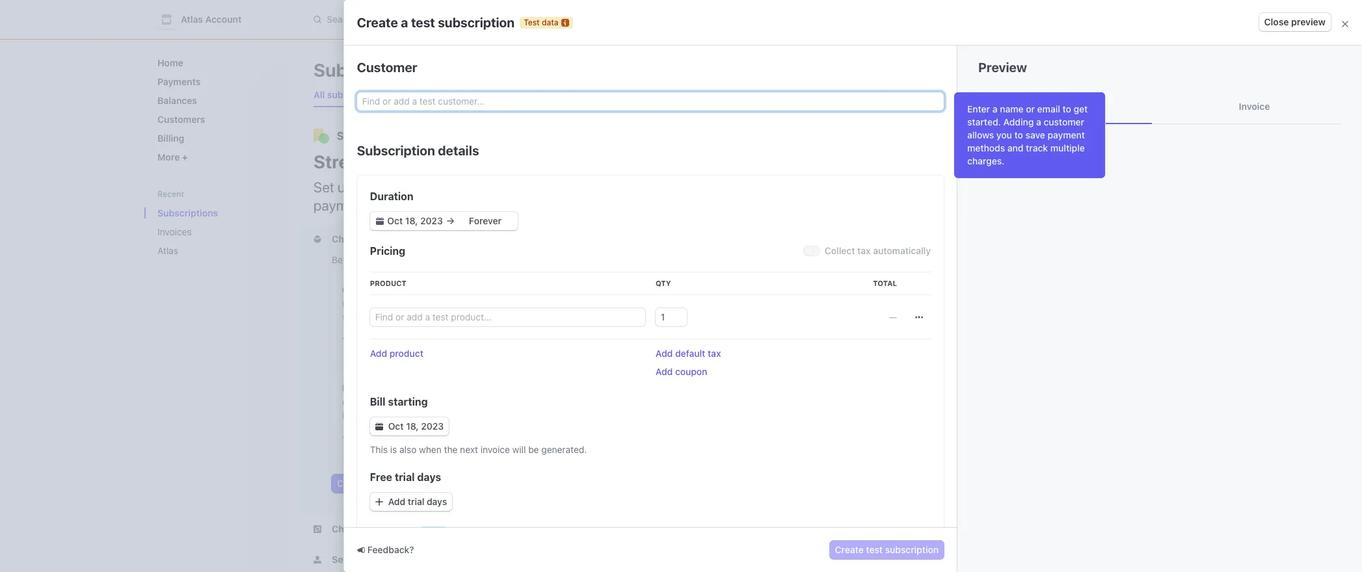 Task type: vqa. For each thing, say whether or not it's contained in the screenshot.
MUCH
yes



Task type: describe. For each thing, give the bounding box(es) containing it.
they
[[508, 398, 527, 409]]

test for test data
[[524, 17, 540, 27]]

billing starter 0.5% on recurring payments create subscriptions, offer trials or discounts, and effortlessly manage recurring billing.
[[924, 157, 1134, 213]]

pricing down add coupon button
[[639, 383, 672, 395]]

docs for best
[[366, 335, 386, 346]]

escalating
[[425, 299, 468, 310]]

name
[[1000, 103, 1024, 115]]

better-
[[373, 284, 407, 296]]

test data
[[663, 40, 700, 48]]

next
[[460, 444, 478, 456]]

recent navigation links element
[[144, 189, 288, 262]]

based up oct 18, 2023
[[422, 398, 447, 409]]

2023 for oct
[[421, 421, 444, 432]]

subscriptions,
[[954, 191, 1013, 202]]

also
[[400, 444, 417, 456]]

atlas for atlas account
[[181, 14, 203, 25]]

subscription inside billing scale 0.8% on recurring payments and one-time invoice payments automate quoting, subscription billing, invoicing, revenue recovery, and revenue recognition.
[[1004, 272, 1056, 283]]

view docs button for determine
[[601, 327, 669, 350]]

number
[[707, 299, 739, 310]]

time
[[1083, 245, 1101, 256]]

1 horizontal spatial pricing
[[924, 130, 959, 142]]

tax inside button
[[708, 348, 721, 359]]

this
[[370, 444, 388, 456]]

pricing up "add trial days" button
[[368, 478, 398, 489]]

view docs button for charge
[[334, 426, 403, 449]]

2 horizontal spatial revenue
[[1130, 272, 1164, 283]]

free
[[370, 472, 392, 483]]

summary link
[[979, 90, 1152, 124]]

charges.
[[968, 156, 1005, 167]]

billing inside usage based charge customers based on how much they use in a billing cycle.
[[342, 411, 367, 422]]

usage
[[342, 383, 373, 395]]

quoting,
[[967, 272, 1001, 283]]

add for add coupon
[[656, 366, 673, 377]]

recent
[[157, 189, 184, 199]]

subscription details
[[357, 143, 479, 158]]

common
[[454, 254, 491, 265]]

upgrade to scale button
[[924, 305, 1009, 323]]

subscriptions link
[[152, 202, 259, 224]]

close preview
[[1265, 16, 1326, 27]]

offer
[[1016, 191, 1036, 202]]

a right the 'enter'
[[993, 103, 998, 115]]

payments link
[[152, 71, 277, 92]]

trials
[[1038, 191, 1059, 202]]

oct 18, 2023
[[388, 421, 444, 432]]

docs for determine
[[632, 335, 653, 346]]

one-
[[1063, 245, 1083, 256]]

bill
[[370, 396, 386, 408]]

1 vertical spatial model
[[675, 383, 705, 395]]

atlas for atlas
[[157, 245, 178, 256]]

on inside billing scale 0.8% on recurring payments and one-time invoice payments automate quoting, subscription billing, invoicing, revenue recovery, and revenue recognition.
[[948, 245, 958, 256]]

0 horizontal spatial you
[[362, 254, 377, 265]]

billing.
[[1050, 202, 1077, 213]]

manage inside streamline your billing workflows set up and manage your billing operations to capture more revenue and accept recurring payments globally.
[[383, 179, 433, 196]]

prices,
[[470, 299, 499, 310]]

oct
[[388, 421, 404, 432]]

other pricing model link
[[598, 371, 855, 459]]

clocks
[[426, 89, 454, 100]]

invoices
[[157, 226, 192, 238]]

the inside seat based determine price by the number of people using a subscription.
[[691, 299, 705, 310]]

free trial days
[[370, 472, 441, 483]]

upgrade
[[929, 308, 967, 319]]

choose your pricing model button
[[314, 233, 454, 246]]

usage based charge customers based on how much they use in a billing cycle.
[[342, 383, 562, 422]]

feedback?
[[367, 545, 414, 556]]

much
[[483, 398, 506, 409]]

Search search field
[[306, 7, 673, 32]]

0 vertical spatial svg image
[[1028, 66, 1036, 74]]

methods
[[968, 143, 1005, 154]]

other
[[609, 383, 636, 395]]

1 horizontal spatial revenue
[[983, 283, 1016, 294]]

this is also when the next invoice will be generated.
[[370, 444, 587, 456]]

test data
[[524, 17, 559, 27]]

tab list containing all subscriptions
[[308, 83, 1166, 107]]

determine
[[609, 299, 653, 310]]

add default tax
[[656, 348, 721, 359]]

globally.
[[378, 197, 428, 214]]

of inside seat based determine price by the number of people using a subscription.
[[742, 299, 750, 310]]

recognition.
[[1019, 283, 1069, 294]]

a inside seat based determine price by the number of people using a subscription.
[[809, 299, 814, 310]]

product
[[370, 279, 407, 288]]

people
[[753, 299, 781, 310]]

preview
[[1292, 16, 1326, 27]]

on inside billing starter 0.5% on recurring payments create subscriptions, offer trials or discounts, and effortlessly manage recurring billing.
[[948, 175, 958, 186]]

a inside usage based charge customers based on how much they use in a billing cycle.
[[557, 398, 562, 409]]

svg image for create pricing
[[403, 480, 411, 488]]

customers
[[375, 398, 419, 409]]

payments up automate
[[924, 256, 965, 267]]

1 vertical spatial subscriptions
[[337, 130, 407, 142]]

on inside usage based charge customers based on how much they use in a billing cycle.
[[450, 398, 460, 409]]

coupon
[[675, 366, 708, 377]]

or inside enter a name or email to get started. adding a customer allows you to save payment methods and track multiple charges.
[[1026, 103, 1035, 115]]

create pricing
[[337, 478, 398, 489]]

and left "one-"
[[1045, 245, 1060, 256]]

subscription inside october 18, 2023 subscription starts
[[996, 157, 1049, 169]]

Find or add a test customer… text field
[[357, 92, 944, 111]]

close
[[1265, 16, 1289, 27]]

capture
[[591, 179, 638, 196]]

seat
[[609, 284, 631, 296]]

payments inside streamline your billing workflows set up and manage your billing operations to capture more revenue and accept recurring payments globally.
[[314, 197, 375, 214]]

and inside billing starter 0.5% on recurring payments create subscriptions, offer trials or discounts, and effortlessly manage recurring billing.
[[1118, 191, 1134, 202]]

will
[[513, 444, 526, 456]]

create test subscription button
[[830, 541, 944, 560]]

a up customer at the left
[[401, 15, 408, 30]]

scale inside upgrade to scale button
[[980, 308, 1004, 319]]

charge
[[342, 398, 373, 409]]

to up october
[[1015, 129, 1024, 141]]

customer
[[357, 60, 418, 75]]

1 of from the left
[[414, 299, 423, 310]]

add default tax button
[[656, 347, 721, 361]]

0 horizontal spatial subscription
[[438, 15, 515, 30]]

view for usage based
[[342, 434, 363, 445]]

start date field
[[385, 215, 445, 228]]

view for good-better-best
[[342, 335, 363, 346]]

create for create a test subscription
[[357, 15, 398, 30]]

to inside streamline your billing workflows set up and manage your billing operations to capture more revenue and accept recurring payments globally.
[[576, 179, 588, 196]]

before
[[332, 254, 359, 265]]

allows
[[968, 129, 994, 141]]

based up customers
[[376, 383, 405, 395]]

create inside billing starter 0.5% on recurring payments create subscriptions, offer trials or discounts, and effortlessly manage recurring billing.
[[924, 191, 952, 202]]

track
[[1026, 143, 1048, 154]]

other pricing model
[[609, 383, 705, 395]]

or inside billing starter 0.5% on recurring payments create subscriptions, offer trials or discounts, and effortlessly manage recurring billing.
[[1061, 191, 1070, 202]]

qty
[[656, 279, 671, 288]]

add coupon button
[[656, 366, 708, 379]]

balances
[[157, 95, 197, 106]]

learn
[[404, 254, 425, 265]]

customer
[[1044, 116, 1085, 128]]

cycle.
[[370, 411, 394, 422]]

duration
[[370, 191, 414, 202]]

feedback? button
[[357, 544, 414, 557]]

1 vertical spatial billing
[[467, 179, 503, 196]]

Find or add a test product… text field
[[370, 308, 645, 327]]

invoice
[[1239, 101, 1270, 112]]

view docs for good-
[[342, 335, 386, 346]]

recurring inside streamline your billing workflows set up and manage your billing operations to capture more revenue and accept recurring payments globally.
[[801, 179, 857, 196]]



Task type: locate. For each thing, give the bounding box(es) containing it.
test
[[411, 15, 435, 30], [866, 545, 883, 556]]

tab list containing summary
[[979, 90, 1342, 124]]

billing for billing starter 0.5% on recurring payments create subscriptions, offer trials or discounts, and effortlessly manage recurring billing.
[[937, 157, 963, 169]]

you left start, on the top of the page
[[362, 254, 377, 265]]

is
[[390, 444, 397, 456]]

0 vertical spatial subscription
[[438, 15, 515, 30]]

0 vertical spatial your
[[410, 151, 448, 172]]

1 vertical spatial you
[[362, 254, 377, 265]]

0 horizontal spatial or
[[1026, 103, 1035, 115]]

view docs
[[342, 335, 386, 346], [609, 335, 653, 346], [342, 434, 386, 445]]

recurring left billing. on the top
[[1009, 202, 1047, 213]]

pricing down choose your pricing model
[[370, 245, 406, 257]]

2 of from the left
[[559, 299, 567, 310]]

view for seat based
[[609, 335, 630, 346]]

to right "upgrade"
[[969, 308, 978, 319]]

0 vertical spatial days
[[417, 472, 441, 483]]

1 vertical spatial 2023
[[421, 421, 444, 432]]

a up "save"
[[1037, 116, 1042, 128]]

manage left offer
[[973, 202, 1006, 213]]

add up add coupon
[[656, 348, 673, 359]]

0 horizontal spatial tax
[[708, 348, 721, 359]]

to up customer
[[1063, 103, 1072, 115]]

1 horizontal spatial test
[[866, 545, 883, 556]]

1 horizontal spatial or
[[1061, 191, 1070, 202]]

add product button
[[370, 347, 424, 361]]

a
[[401, 15, 408, 30], [993, 103, 998, 115], [1037, 116, 1042, 128], [376, 299, 381, 310], [809, 299, 814, 310], [557, 398, 562, 409]]

preview
[[979, 60, 1027, 75]]

add
[[370, 348, 387, 359], [656, 348, 673, 359], [656, 366, 673, 377], [388, 497, 406, 508]]

summary
[[1045, 101, 1086, 112]]

be
[[529, 444, 539, 456]]

multiple
[[1051, 143, 1085, 154]]

svg image inside create pricing link
[[403, 480, 411, 488]]

0 horizontal spatial model
[[424, 234, 452, 245]]

use
[[529, 398, 544, 409]]

get
[[1074, 103, 1088, 115]]

details
[[438, 143, 479, 158]]

view left this
[[342, 434, 363, 445]]

0 vertical spatial atlas
[[181, 14, 203, 25]]

1 vertical spatial manage
[[973, 202, 1006, 213]]

1 vertical spatial subscription
[[1004, 272, 1056, 283]]

view docs button down service.
[[334, 327, 403, 350]]

1 horizontal spatial subscription
[[885, 545, 939, 556]]

balances link
[[152, 90, 277, 111]]

effortlessly
[[924, 202, 970, 213]]

billing for billing scale 0.8% on recurring payments and one-time invoice payments automate quoting, subscription billing, invoicing, revenue recovery, and revenue recognition.
[[924, 227, 950, 238]]

billing inside the core navigation links element
[[157, 133, 184, 144]]

subscriptions up the invoices
[[157, 208, 218, 219]]

1 horizontal spatial subscription
[[996, 157, 1049, 169]]

docs up add product
[[366, 335, 386, 346]]

2 horizontal spatial subscription
[[1004, 272, 1056, 283]]

billing inside billing starter 0.5% on recurring payments create subscriptions, offer trials or discounts, and effortlessly manage recurring billing.
[[937, 157, 963, 169]]

1 vertical spatial tax
[[708, 348, 721, 359]]

2023 up when
[[421, 421, 444, 432]]

1 horizontal spatial 2023
[[1058, 142, 1084, 154]]

1 vertical spatial scale
[[980, 308, 1004, 319]]

recurring right "common"
[[493, 254, 531, 265]]

days inside button
[[427, 497, 447, 508]]

1 vertical spatial test
[[405, 89, 424, 100]]

2023 for october
[[1058, 142, 1084, 154]]

recurring right accept
[[801, 179, 857, 196]]

start,
[[380, 254, 402, 265]]

0 horizontal spatial subscription
[[357, 143, 435, 158]]

add up other pricing model
[[656, 366, 673, 377]]

0 horizontal spatial atlas
[[157, 245, 178, 256]]

your up start, on the top of the page
[[368, 234, 388, 245]]

add down free trial days
[[388, 497, 406, 508]]

enter
[[968, 103, 991, 115]]

0 horizontal spatial pricing
[[370, 245, 406, 257]]

1 horizontal spatial 18,
[[1040, 142, 1055, 154]]

0 vertical spatial test
[[524, 17, 540, 27]]

2 horizontal spatial of
[[742, 299, 750, 310]]

seat based determine price by the number of people using a subscription.
[[609, 284, 814, 323]]

1 horizontal spatial model
[[675, 383, 705, 395]]

to inside button
[[969, 308, 978, 319]]

test
[[663, 40, 680, 48]]

days for add trial days
[[427, 497, 447, 508]]

your for billing
[[410, 151, 448, 172]]

and inside enter a name or email to get started. adding a customer allows you to save payment methods and track multiple charges.
[[1008, 143, 1024, 154]]

create for create test subscription
[[835, 545, 864, 556]]

a inside good-better-best provide a choice of escalating prices, based on tier of service.
[[376, 299, 381, 310]]

based inside good-better-best provide a choice of escalating prices, based on tier of service.
[[501, 299, 527, 310]]

revenue up upgrade to scale
[[983, 283, 1016, 294]]

0 vertical spatial pricing
[[924, 130, 959, 142]]

view docs down service.
[[342, 335, 386, 346]]

days for free trial days
[[417, 472, 441, 483]]

add for add trial days
[[388, 497, 406, 508]]

view docs for seat
[[609, 335, 653, 346]]

0 vertical spatial tax
[[858, 245, 871, 256]]

pricing down start date field
[[390, 234, 422, 245]]

a right in
[[557, 398, 562, 409]]

svg image inside choose your pricing model dropdown button
[[314, 236, 321, 243]]

a down better-
[[376, 299, 381, 310]]

manage up globally. at the left top of the page
[[383, 179, 433, 196]]

october 18, 2023 subscription starts
[[996, 142, 1084, 169]]

create
[[357, 15, 398, 30], [924, 191, 952, 202], [337, 478, 366, 489], [835, 545, 864, 556]]

model up about
[[424, 234, 452, 245]]

invoice left will
[[481, 444, 510, 456]]

streamline your billing workflows set up and manage your billing operations to capture more revenue and accept recurring payments globally.
[[314, 151, 857, 214]]

subscriptions up "streamline"
[[337, 130, 407, 142]]

more button
[[152, 146, 277, 168]]

0 horizontal spatial scale
[[952, 227, 976, 238]]

service.
[[342, 312, 375, 323]]

data
[[542, 17, 559, 27]]

payments up recognition.
[[1001, 245, 1042, 256]]

set
[[314, 179, 334, 196]]

1 horizontal spatial svg image
[[403, 480, 411, 488]]

0 vertical spatial trial
[[395, 472, 415, 483]]

1 horizontal spatial the
[[691, 299, 705, 310]]

trial down free trial days
[[408, 497, 425, 508]]

trial for free
[[395, 472, 415, 483]]

days up add trial days
[[417, 472, 441, 483]]

0 vertical spatial 2023
[[1058, 142, 1084, 154]]

tab list
[[308, 83, 1166, 107], [979, 90, 1342, 124]]

atlas left account
[[181, 14, 203, 25]]

billing up 0.5%
[[937, 157, 963, 169]]

3 of from the left
[[742, 299, 750, 310]]

subscription.
[[609, 312, 663, 323]]

view docs button
[[334, 327, 403, 350], [601, 327, 669, 350], [334, 426, 403, 449]]

all
[[314, 89, 325, 100]]

0 vertical spatial test
[[411, 15, 435, 30]]

2 vertical spatial subscription
[[885, 545, 939, 556]]

1 horizontal spatial of
[[559, 299, 567, 310]]

0 horizontal spatial invoice
[[481, 444, 510, 456]]

the left 'next'
[[444, 444, 458, 456]]

view docs for usage
[[342, 434, 386, 445]]

2 vertical spatial billing
[[924, 227, 950, 238]]

0 horizontal spatial manage
[[383, 179, 433, 196]]

bill  starting
[[370, 396, 428, 408]]

invoices link
[[152, 221, 259, 243]]

based up price
[[633, 284, 663, 296]]

svg image
[[1028, 66, 1036, 74], [375, 423, 383, 431], [403, 480, 411, 488]]

streamline
[[314, 151, 406, 172]]

0 vertical spatial 18,
[[1040, 142, 1055, 154]]

based
[[633, 284, 663, 296], [501, 299, 527, 310], [376, 383, 405, 395], [422, 398, 447, 409]]

payments
[[157, 76, 201, 87]]

you inside enter a name or email to get started. adding a customer allows you to save payment methods and track multiple charges.
[[997, 129, 1012, 141]]

of right tier
[[559, 299, 567, 310]]

on right 0.5%
[[948, 175, 958, 186]]

0 horizontal spatial of
[[414, 299, 423, 310]]

svg image inside "add trial days" button
[[375, 499, 383, 506]]

on right 0.8%
[[948, 245, 958, 256]]

0 vertical spatial or
[[1026, 103, 1035, 115]]

of left people
[[742, 299, 750, 310]]

on left how
[[450, 398, 460, 409]]

18, for oct
[[406, 421, 419, 432]]

0 horizontal spatial the
[[444, 444, 458, 456]]

add trial days
[[388, 497, 447, 508]]

1 horizontal spatial atlas
[[181, 14, 203, 25]]

all subscriptions link
[[308, 86, 392, 104]]

0 vertical spatial invoice
[[1103, 245, 1133, 256]]

models.
[[565, 254, 598, 265]]

view docs button down subscription.
[[601, 327, 669, 350]]

subscriptions up subscriptions
[[314, 59, 432, 81]]

2 vertical spatial billing
[[342, 411, 367, 422]]

18, for october
[[1040, 142, 1055, 154]]

1 vertical spatial svg image
[[375, 423, 383, 431]]

2 vertical spatial svg image
[[403, 480, 411, 488]]

0 vertical spatial billing
[[157, 133, 184, 144]]

billing inside billing scale 0.8% on recurring payments and one-time invoice payments automate quoting, subscription billing, invoicing, revenue recovery, and revenue recognition.
[[924, 227, 950, 238]]

add for add default tax
[[656, 348, 673, 359]]

recent element
[[144, 202, 288, 262]]

1 vertical spatial trial
[[408, 497, 425, 508]]

svg image inside oct 18, 2023 button
[[375, 423, 383, 431]]

1 horizontal spatial tax
[[858, 245, 871, 256]]

starting
[[388, 396, 428, 408]]

generated.
[[542, 444, 587, 456]]

model down the coupon
[[675, 383, 705, 395]]

0 horizontal spatial svg image
[[375, 423, 383, 431]]

subscription
[[438, 15, 515, 30], [1004, 272, 1056, 283], [885, 545, 939, 556]]

0 vertical spatial billing
[[451, 151, 503, 172]]

payment
[[1048, 129, 1085, 141]]

view down subscription.
[[609, 335, 630, 346]]

1 vertical spatial the
[[444, 444, 458, 456]]

billing for billing
[[157, 133, 184, 144]]

2 vertical spatial your
[[368, 234, 388, 245]]

your down details
[[437, 179, 464, 196]]

billing,
[[1058, 272, 1085, 283]]

model
[[424, 234, 452, 245], [675, 383, 705, 395]]

add coupon
[[656, 366, 708, 377]]

pricing left models.
[[534, 254, 563, 265]]

create for create pricing
[[337, 478, 366, 489]]

1 vertical spatial days
[[427, 497, 447, 508]]

your inside choose your pricing model dropdown button
[[368, 234, 388, 245]]

payments inside billing starter 0.5% on recurring payments create subscriptions, offer trials or discounts, and effortlessly manage recurring billing.
[[1001, 175, 1042, 186]]

and right discounts,
[[1118, 191, 1134, 202]]

svg image down cycle.
[[375, 423, 383, 431]]

atlas inside button
[[181, 14, 203, 25]]

how
[[463, 398, 480, 409]]

0 horizontal spatial test
[[405, 89, 424, 100]]

1 vertical spatial or
[[1061, 191, 1070, 202]]

atlas link
[[152, 240, 259, 262]]

1 horizontal spatial invoice
[[1103, 245, 1133, 256]]

search
[[327, 14, 357, 25]]

of down best
[[414, 299, 423, 310]]

0 vertical spatial the
[[691, 299, 705, 310]]

18, down "save"
[[1040, 142, 1055, 154]]

core navigation links element
[[152, 52, 277, 168]]

revenue right invoicing, on the right top
[[1130, 272, 1164, 283]]

choose your pricing model
[[332, 234, 452, 245]]

and right "up" at left top
[[357, 179, 380, 196]]

None text field
[[656, 308, 687, 327]]

1 vertical spatial pricing
[[370, 245, 406, 257]]

1 horizontal spatial scale
[[980, 308, 1004, 319]]

scale inside billing scale 0.8% on recurring payments and one-time invoice payments automate quoting, subscription billing, invoicing, revenue recovery, and revenue recognition.
[[952, 227, 976, 238]]

0 horizontal spatial test
[[411, 15, 435, 30]]

account
[[205, 14, 242, 25]]

0 vertical spatial manage
[[383, 179, 433, 196]]

test left data
[[524, 17, 540, 27]]

end date field
[[455, 215, 516, 228]]

1 horizontal spatial manage
[[973, 202, 1006, 213]]

good-
[[342, 284, 373, 296]]

docs left is
[[366, 434, 386, 445]]

18, right oct
[[406, 421, 419, 432]]

1 vertical spatial atlas
[[157, 245, 178, 256]]

docs for charge
[[366, 434, 386, 445]]

0 horizontal spatial 18,
[[406, 421, 419, 432]]

test
[[524, 17, 540, 27], [405, 89, 424, 100]]

total
[[873, 279, 897, 288]]

svg image
[[376, 217, 384, 225], [314, 236, 321, 243], [916, 314, 923, 322], [375, 499, 383, 506]]

manage inside billing starter 0.5% on recurring payments create subscriptions, offer trials or discounts, and effortlessly manage recurring billing.
[[973, 202, 1006, 213]]

invoice inside billing scale 0.8% on recurring payments and one-time invoice payments automate quoting, subscription billing, invoicing, revenue recovery, and revenue recognition.
[[1103, 245, 1133, 256]]

days up new
[[427, 497, 447, 508]]

provide
[[342, 299, 374, 310]]

revenue inside streamline your billing workflows set up and manage your billing operations to capture more revenue and accept recurring payments globally.
[[677, 179, 726, 196]]

atlas
[[181, 14, 203, 25], [157, 245, 178, 256]]

18, inside button
[[406, 421, 419, 432]]

and up upgrade to scale
[[964, 283, 980, 294]]

1 vertical spatial invoice
[[481, 444, 510, 456]]

0.5%
[[924, 175, 945, 186]]

trial right free at the bottom
[[395, 472, 415, 483]]

and left accept
[[729, 179, 752, 196]]

0 vertical spatial subscriptions
[[314, 59, 432, 81]]

tax right collect on the right of the page
[[858, 245, 871, 256]]

add inside button
[[656, 366, 673, 377]]

1 vertical spatial billing
[[937, 157, 963, 169]]

recurring up subscriptions, on the top of page
[[960, 175, 999, 186]]

based inside seat based determine price by the number of people using a subscription.
[[633, 284, 663, 296]]

scale down effortlessly
[[952, 227, 976, 238]]

svg image up choose your pricing model dropdown button
[[376, 217, 384, 225]]

2023 down payment
[[1058, 142, 1084, 154]]

recurring up quoting,
[[961, 245, 999, 256]]

default
[[675, 348, 706, 359]]

or up adding
[[1026, 103, 1035, 115]]

test inside test clocks link
[[405, 89, 424, 100]]

more
[[642, 179, 673, 196]]

0 horizontal spatial 2023
[[421, 421, 444, 432]]

add for add product
[[370, 348, 387, 359]]

1 horizontal spatial test
[[524, 17, 540, 27]]

the right the by on the bottom of page
[[691, 299, 705, 310]]

to left capture
[[576, 179, 588, 196]]

when
[[419, 444, 442, 456]]

of
[[414, 299, 423, 310], [559, 299, 567, 310], [742, 299, 750, 310]]

create inside button
[[835, 545, 864, 556]]

create test subscription
[[835, 545, 939, 556]]

1 horizontal spatial you
[[997, 129, 1012, 141]]

recurring inside billing scale 0.8% on recurring payments and one-time invoice payments automate quoting, subscription billing, invoicing, revenue recovery, and revenue recognition.
[[961, 245, 999, 256]]

svg image right —
[[916, 314, 923, 322]]

view docs button for best
[[334, 327, 403, 350]]

pricing left allows
[[924, 130, 959, 142]]

invoicing,
[[1088, 272, 1128, 283]]

recovery,
[[924, 283, 962, 294]]

and
[[1008, 143, 1024, 154], [357, 179, 380, 196], [729, 179, 752, 196], [1118, 191, 1134, 202], [1045, 245, 1060, 256], [964, 283, 980, 294]]

invoice right time
[[1103, 245, 1133, 256]]

operations
[[507, 179, 572, 196]]

based right prices,
[[501, 299, 527, 310]]

create pricing link
[[332, 475, 416, 493]]

0 vertical spatial scale
[[952, 227, 976, 238]]

0 horizontal spatial revenue
[[677, 179, 726, 196]]

payments up offer
[[1001, 175, 1042, 186]]

choose
[[332, 234, 366, 245]]

on inside good-better-best provide a choice of escalating prices, based on tier of service.
[[529, 299, 540, 310]]

billing up 'more'
[[157, 133, 184, 144]]

tier
[[542, 299, 556, 310]]

subscription up the duration
[[357, 143, 435, 158]]

tax right default
[[708, 348, 721, 359]]

revenue right more
[[677, 179, 726, 196]]

you up october
[[997, 129, 1012, 141]]

atlas down the invoices
[[157, 245, 178, 256]]

your
[[410, 151, 448, 172], [437, 179, 464, 196], [368, 234, 388, 245]]

2023 inside button
[[421, 421, 444, 432]]

svg image for oct 18, 2023
[[375, 423, 383, 431]]

your for pricing
[[368, 234, 388, 245]]

add product
[[370, 348, 424, 359]]

1 vertical spatial test
[[866, 545, 883, 556]]

pricing inside dropdown button
[[390, 234, 422, 245]]

payments down "up" at left top
[[314, 197, 375, 214]]

2 horizontal spatial svg image
[[1028, 66, 1036, 74]]

subscription inside button
[[885, 545, 939, 556]]

using
[[784, 299, 807, 310]]

subscription down october
[[996, 157, 1049, 169]]

docs down subscription.
[[632, 335, 653, 346]]

model inside dropdown button
[[424, 234, 452, 245]]

and left the track
[[1008, 143, 1024, 154]]

subscriptions inside recent element
[[157, 208, 218, 219]]

0 vertical spatial model
[[424, 234, 452, 245]]

trial for add
[[408, 497, 425, 508]]

about
[[427, 254, 452, 265]]

add left product
[[370, 348, 387, 359]]

svg image down create pricing link
[[375, 499, 383, 506]]

a right using
[[809, 299, 814, 310]]

export
[[983, 64, 1012, 75]]

up
[[338, 179, 354, 196]]

2023
[[1058, 142, 1084, 154], [421, 421, 444, 432]]

test left clocks
[[405, 89, 424, 100]]

view down service.
[[342, 335, 363, 346]]

billing
[[451, 151, 503, 172], [467, 179, 503, 196], [342, 411, 367, 422]]

1 vertical spatial your
[[437, 179, 464, 196]]

test inside button
[[866, 545, 883, 556]]

test for test clocks
[[405, 89, 424, 100]]

in
[[547, 398, 554, 409]]

0 vertical spatial you
[[997, 129, 1012, 141]]

18, inside october 18, 2023 subscription starts
[[1040, 142, 1055, 154]]

svg image up "add trial days" button
[[403, 480, 411, 488]]

0.8%
[[924, 245, 945, 256]]

or right the trials
[[1061, 191, 1070, 202]]

trial inside "add trial days" button
[[408, 497, 425, 508]]

view docs down subscription.
[[609, 335, 653, 346]]

1 vertical spatial 18,
[[406, 421, 419, 432]]

2023 inside october 18, 2023 subscription starts
[[1058, 142, 1084, 154]]

product
[[390, 348, 424, 359]]

atlas inside recent element
[[157, 245, 178, 256]]

billing up 0.8%
[[924, 227, 950, 238]]

2 vertical spatial subscriptions
[[157, 208, 218, 219]]

scale
[[952, 227, 976, 238], [980, 308, 1004, 319]]



